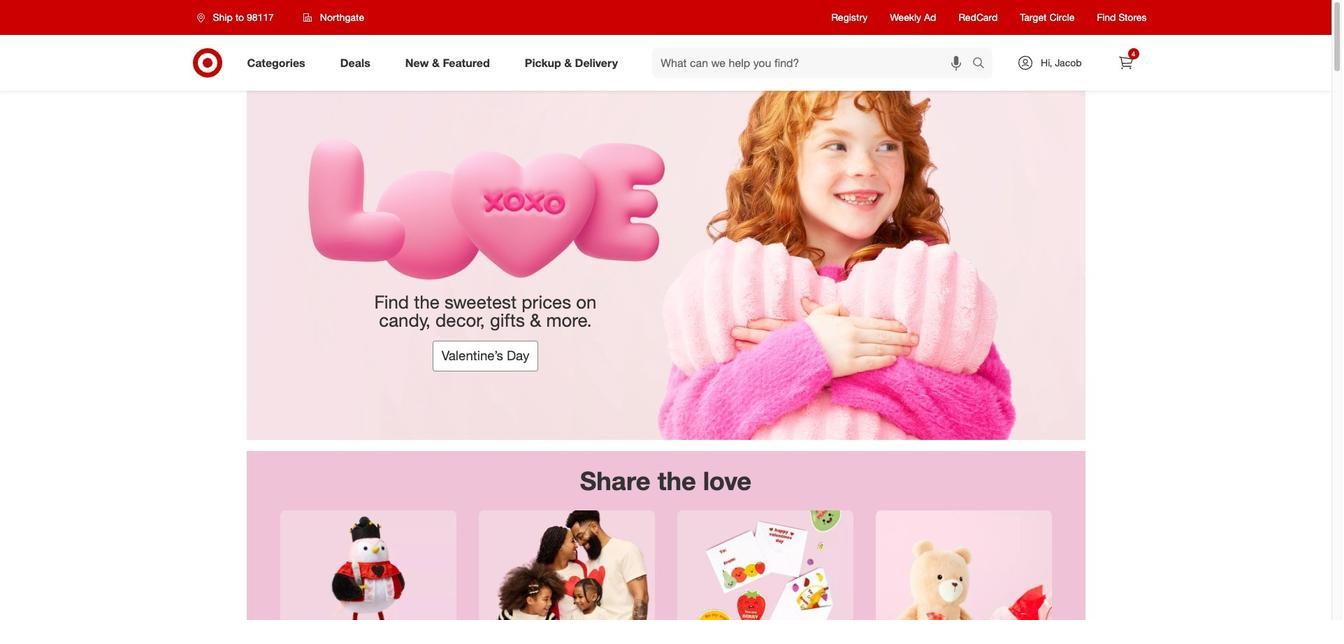 Task type: describe. For each thing, give the bounding box(es) containing it.
love image
[[246, 91, 1086, 441]]



Task type: locate. For each thing, give the bounding box(es) containing it.
What can we help you find? suggestions appear below search field
[[653, 48, 976, 78]]



Task type: vqa. For each thing, say whether or not it's contained in the screenshot.
middle 'More'
no



